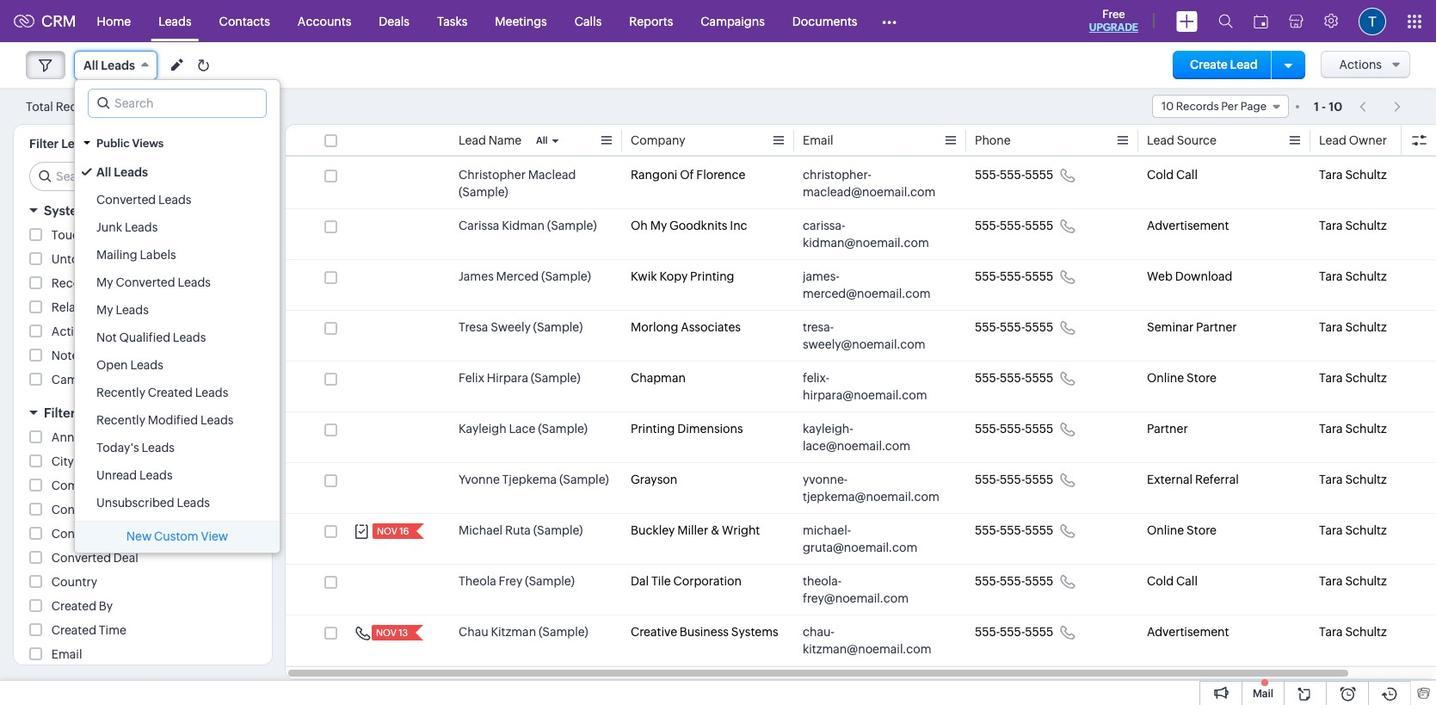 Task type: describe. For each thing, give the bounding box(es) containing it.
0 horizontal spatial company
[[52, 479, 106, 492]]

(sample) for chau kitzman (sample)
[[539, 625, 589, 639]]

accounts link
[[284, 0, 365, 42]]

555-555-5555 for michael- gruta@noemail.com
[[975, 523, 1054, 537]]

junk leads
[[96, 220, 158, 234]]

tara for james- merced@noemail.com
[[1320, 269, 1343, 283]]

mail
[[1253, 688, 1274, 700]]

search image
[[1219, 14, 1234, 28]]

leads down qualified
[[130, 358, 163, 372]]

external referral
[[1147, 473, 1239, 486]]

tara schultz for felix- hirpara@noemail.com
[[1320, 371, 1387, 385]]

tresa-
[[803, 320, 834, 334]]

referral
[[1196, 473, 1239, 486]]

calendar image
[[1254, 14, 1269, 28]]

schultz for tresa- sweely@noemail.com
[[1346, 320, 1387, 334]]

5555 for felix- hirpara@noemail.com
[[1025, 371, 1054, 385]]

(sample) for tresa sweely (sample)
[[533, 320, 583, 334]]

converted for converted account
[[52, 503, 111, 516]]

555-555-5555 for carissa- kidman@noemail.com
[[975, 219, 1054, 232]]

schultz for michael- gruta@noemail.com
[[1346, 523, 1387, 537]]

online store for felix- hirpara@noemail.com
[[1147, 371, 1217, 385]]

555-555-5555 for kayleigh- lace@noemail.com
[[975, 422, 1054, 436]]

public
[[96, 137, 130, 150]]

555-555-5555 for christopher- maclead@noemail.com
[[975, 168, 1054, 182]]

create menu image
[[1177, 11, 1198, 31]]

buckley miller & wright
[[631, 523, 760, 537]]

my inside row group
[[650, 219, 667, 232]]

download
[[1176, 269, 1233, 283]]

leads down recently modified leads
[[142, 441, 175, 455]]

ruta
[[505, 523, 531, 537]]

labels
[[140, 248, 176, 262]]

james- merced@noemail.com
[[803, 269, 931, 300]]

views
[[132, 137, 164, 150]]

tara for carissa- kidman@noemail.com
[[1320, 219, 1343, 232]]

1 vertical spatial search text field
[[30, 163, 258, 190]]

kayleigh- lace@noemail.com link
[[803, 420, 941, 455]]

leads right modified
[[201, 413, 234, 427]]

advertisement for carissa- kidman@noemail.com
[[1147, 219, 1230, 232]]

(sample) for michael ruta (sample)
[[533, 523, 583, 537]]

felix-
[[803, 371, 830, 385]]

felix
[[459, 371, 485, 385]]

row group containing christopher maclead (sample)
[[286, 158, 1437, 666]]

schultz for carissa- kidman@noemail.com
[[1346, 219, 1387, 232]]

10 records per page
[[1162, 100, 1267, 113]]

chau-
[[803, 625, 835, 639]]

5555 for carissa- kidman@noemail.com
[[1025, 219, 1054, 232]]

contacts link
[[205, 0, 284, 42]]

time
[[99, 623, 126, 637]]

hirpara
[[487, 371, 529, 385]]

store for michael- gruta@noemail.com
[[1187, 523, 1217, 537]]

dal tile corporation
[[631, 574, 742, 588]]

(sample) for christopher maclead (sample)
[[459, 185, 509, 199]]

created for created by
[[52, 599, 96, 613]]

theola
[[459, 574, 496, 588]]

created for created time
[[52, 623, 96, 637]]

all inside public views region
[[96, 165, 111, 179]]

public views button
[[75, 128, 280, 158]]

reports link
[[616, 0, 687, 42]]

created time
[[52, 623, 126, 637]]

0 vertical spatial search text field
[[89, 90, 266, 117]]

lace
[[509, 422, 536, 436]]

public views
[[96, 137, 164, 150]]

my converted leads
[[96, 275, 211, 289]]

leads down public views
[[114, 165, 148, 179]]

felix- hirpara@noemail.com link
[[803, 369, 941, 404]]

unsubscribed
[[96, 496, 174, 510]]

advertisement for chau- kitzman@noemail.com
[[1147, 625, 1230, 639]]

merced@noemail.com
[[803, 287, 931, 300]]

michael- gruta@noemail.com
[[803, 523, 918, 554]]

kayleigh lace (sample) link
[[459, 420, 588, 437]]

5555 for james- merced@noemail.com
[[1025, 269, 1054, 283]]

yvonne tjepkema (sample)
[[459, 473, 609, 486]]

leads left by
[[61, 137, 95, 151]]

documents link
[[779, 0, 872, 42]]

theola frey (sample) link
[[459, 572, 575, 590]]

my for my leads
[[96, 303, 113, 317]]

untouched
[[52, 252, 115, 266]]

carissa kidman (sample) link
[[459, 217, 597, 234]]

christopher-
[[803, 168, 872, 182]]

lead owner
[[1320, 133, 1388, 147]]

16
[[400, 526, 409, 536]]

0 horizontal spatial partner
[[1147, 422, 1188, 436]]

campaigns inside "link"
[[701, 14, 765, 28]]

filters
[[144, 203, 182, 218]]

online for felix- hirpara@noemail.com
[[1147, 371, 1185, 385]]

home
[[97, 14, 131, 28]]

tara for yvonne- tjepkema@noemail.com
[[1320, 473, 1343, 486]]

sweely@noemail.com
[[803, 337, 926, 351]]

yvonne-
[[803, 473, 848, 486]]

0 horizontal spatial email
[[52, 647, 82, 661]]

5555 for theola- frey@noemail.com
[[1025, 574, 1054, 588]]

555-555-5555 for felix- hirpara@noemail.com
[[975, 371, 1054, 385]]

revenue
[[94, 430, 142, 444]]

tara schultz for yvonne- tjepkema@noemail.com
[[1320, 473, 1387, 486]]

kwik
[[631, 269, 657, 283]]

free upgrade
[[1090, 8, 1139, 34]]

unsubscribed leads
[[96, 496, 210, 510]]

tara for theola- frey@noemail.com
[[1320, 574, 1343, 588]]

converted down mailing labels
[[116, 275, 175, 289]]

christopher maclead (sample)
[[459, 168, 576, 199]]

leads down filters
[[125, 220, 158, 234]]

cold call for theola- frey@noemail.com
[[1147, 574, 1198, 588]]

leads link
[[145, 0, 205, 42]]

1 horizontal spatial company
[[631, 133, 686, 147]]

Other Modules field
[[872, 7, 909, 35]]

felix- hirpara@noemail.com
[[803, 371, 928, 402]]

call for theola- frey@noemail.com
[[1177, 574, 1198, 588]]

kayleigh
[[459, 422, 507, 436]]

lead for lead owner
[[1320, 133, 1347, 147]]

carissa kidman (sample)
[[459, 219, 597, 232]]

tara for michael- gruta@noemail.com
[[1320, 523, 1343, 537]]

tasks
[[437, 14, 468, 28]]

kayleigh-
[[803, 422, 854, 436]]

account
[[114, 503, 162, 516]]

yvonne tjepkema (sample) link
[[459, 471, 609, 488]]

tara schultz for christopher- maclead@noemail.com
[[1320, 168, 1387, 182]]

today's
[[96, 441, 139, 455]]

1 horizontal spatial printing
[[690, 269, 735, 283]]

tjepkema@noemail.com
[[803, 490, 940, 504]]

0 horizontal spatial printing
[[631, 422, 675, 436]]

schultz for felix- hirpara@noemail.com
[[1346, 371, 1387, 385]]

not qualified leads
[[96, 331, 206, 344]]

gruta@noemail.com
[[803, 541, 918, 554]]

0 horizontal spatial campaigns
[[52, 373, 116, 387]]

lead inside button
[[1231, 58, 1258, 71]]

christopher
[[459, 168, 526, 182]]

mailing labels
[[96, 248, 176, 262]]

unread leads
[[96, 468, 173, 482]]

not
[[96, 331, 117, 344]]

all inside field
[[84, 59, 98, 72]]

all leads inside field
[[84, 59, 135, 72]]

by
[[98, 137, 112, 151]]

mailing
[[96, 248, 137, 262]]

per
[[1222, 100, 1239, 113]]

schultz for chau- kitzman@noemail.com
[[1346, 625, 1387, 639]]

seminar
[[1147, 320, 1194, 334]]

tara for chau- kitzman@noemail.com
[[1320, 625, 1343, 639]]

tara schultz for kayleigh- lace@noemail.com
[[1320, 422, 1387, 436]]

web
[[1147, 269, 1173, 283]]

frey
[[499, 574, 523, 588]]

leads up unsubscribed leads
[[140, 468, 173, 482]]

kitzman@noemail.com
[[803, 642, 932, 656]]

wright
[[722, 523, 760, 537]]

leads up the not qualified leads
[[178, 275, 211, 289]]

creative
[[631, 625, 677, 639]]

fields
[[97, 405, 133, 420]]

grayson
[[631, 473, 678, 486]]

by for created
[[99, 599, 113, 613]]

leads up new custom view
[[177, 496, 210, 510]]

create lead button
[[1173, 51, 1275, 79]]

carissa-
[[803, 219, 846, 232]]

touched records
[[52, 228, 150, 242]]

morlong
[[631, 320, 679, 334]]

schultz for james- merced@noemail.com
[[1346, 269, 1387, 283]]

buckley
[[631, 523, 675, 537]]

5555 for michael- gruta@noemail.com
[[1025, 523, 1054, 537]]



Task type: vqa. For each thing, say whether or not it's contained in the screenshot.


Task type: locate. For each thing, give the bounding box(es) containing it.
(sample) for yvonne tjepkema (sample)
[[559, 473, 609, 486]]

nov for michael
[[377, 526, 398, 536]]

yvonne- tjepkema@noemail.com
[[803, 473, 940, 504]]

3 tara from the top
[[1320, 269, 1343, 283]]

7 schultz from the top
[[1346, 473, 1387, 486]]

10 555-555-5555 from the top
[[975, 625, 1054, 639]]

store down seminar partner
[[1187, 371, 1217, 385]]

1 horizontal spatial 10
[[1162, 100, 1174, 113]]

filter down total on the top left of page
[[29, 137, 59, 151]]

2 call from the top
[[1177, 574, 1198, 588]]

recently for recently modified leads
[[96, 413, 145, 427]]

0 vertical spatial printing
[[690, 269, 735, 283]]

5555 for kayleigh- lace@noemail.com
[[1025, 422, 1054, 436]]

1 vertical spatial printing
[[631, 422, 675, 436]]

1 vertical spatial created
[[52, 599, 96, 613]]

2 555-555-5555 from the top
[[975, 219, 1054, 232]]

converted up country
[[52, 551, 111, 565]]

printing right the kopy
[[690, 269, 735, 283]]

email up christopher-
[[803, 133, 834, 147]]

search text field up public views dropdown button
[[89, 90, 266, 117]]

create menu element
[[1166, 0, 1209, 42]]

1 cold from the top
[[1147, 168, 1174, 182]]

nov left 13
[[376, 628, 397, 638]]

schultz for theola- frey@noemail.com
[[1346, 574, 1387, 588]]

company up rangoni
[[631, 133, 686, 147]]

9 tara from the top
[[1320, 574, 1343, 588]]

1 horizontal spatial campaigns
[[701, 14, 765, 28]]

converted for converted deal
[[52, 551, 111, 565]]

activities
[[52, 325, 103, 338]]

1 horizontal spatial action
[[145, 300, 182, 314]]

create
[[1191, 58, 1228, 71]]

carissa
[[459, 219, 500, 232]]

carissa- kidman@noemail.com link
[[803, 217, 941, 251]]

0 vertical spatial store
[[1187, 371, 1217, 385]]

7 5555 from the top
[[1025, 473, 1054, 486]]

campaigns down notes on the left
[[52, 373, 116, 387]]

5555 for yvonne- tjepkema@noemail.com
[[1025, 473, 1054, 486]]

tara for christopher- maclead@noemail.com
[[1320, 168, 1343, 182]]

(sample) inside carissa kidman (sample) link
[[547, 219, 597, 232]]

meetings link
[[481, 0, 561, 42]]

leads right qualified
[[173, 331, 206, 344]]

records for related
[[97, 300, 143, 314]]

leads up modified
[[195, 386, 228, 399]]

all up "maclead"
[[536, 135, 548, 145]]

1 vertical spatial advertisement
[[1147, 625, 1230, 639]]

lead right create
[[1231, 58, 1258, 71]]

6 5555 from the top
[[1025, 422, 1054, 436]]

filter for filter leads by
[[29, 137, 59, 151]]

1 vertical spatial nov
[[376, 628, 397, 638]]

documents
[[793, 14, 858, 28]]

10 5555 from the top
[[1025, 625, 1054, 639]]

system defined filters
[[44, 203, 182, 218]]

(sample) for kayleigh lace (sample)
[[538, 422, 588, 436]]

total
[[26, 99, 53, 113]]

6 555-555-5555 from the top
[[975, 422, 1054, 436]]

leads inside field
[[101, 59, 135, 72]]

maclead@noemail.com
[[803, 185, 936, 199]]

555-555-5555 for chau- kitzman@noemail.com
[[975, 625, 1054, 639]]

all leads down public views
[[96, 165, 148, 179]]

carissa- kidman@noemail.com
[[803, 219, 929, 250]]

florence
[[697, 168, 746, 182]]

(sample)
[[459, 185, 509, 199], [547, 219, 597, 232], [542, 269, 591, 283], [533, 320, 583, 334], [531, 371, 581, 385], [538, 422, 588, 436], [559, 473, 609, 486], [533, 523, 583, 537], [525, 574, 575, 588], [539, 625, 589, 639]]

5 tara from the top
[[1320, 371, 1343, 385]]

crm
[[41, 12, 76, 30]]

3 555-555-5555 from the top
[[975, 269, 1054, 283]]

2 online from the top
[[1147, 523, 1185, 537]]

recently created leads
[[96, 386, 228, 399]]

555-555-5555 for tresa- sweely@noemail.com
[[975, 320, 1054, 334]]

my up not
[[96, 303, 113, 317]]

tara for tresa- sweely@noemail.com
[[1320, 320, 1343, 334]]

inc
[[730, 219, 748, 232]]

5555 for tresa- sweely@noemail.com
[[1025, 320, 1054, 334]]

8 5555 from the top
[[1025, 523, 1054, 537]]

10 up public
[[104, 100, 117, 113]]

5 schultz from the top
[[1346, 371, 1387, 385]]

deals
[[379, 14, 410, 28]]

records for touched
[[103, 228, 150, 242]]

9 5555 from the top
[[1025, 574, 1054, 588]]

nov inside 'link'
[[376, 628, 397, 638]]

1 vertical spatial all
[[536, 135, 548, 145]]

4 tara schultz from the top
[[1320, 320, 1387, 334]]

city
[[52, 455, 74, 468]]

records up not
[[97, 300, 143, 314]]

8 tara from the top
[[1320, 523, 1343, 537]]

michael ruta (sample) link
[[459, 522, 583, 539]]

converted for converted leads
[[96, 193, 156, 207]]

1 cold call from the top
[[1147, 168, 1198, 182]]

partner right seminar
[[1197, 320, 1238, 334]]

(sample) inside the kayleigh lace (sample) link
[[538, 422, 588, 436]]

morlong associates
[[631, 320, 741, 334]]

1 call from the top
[[1177, 168, 1198, 182]]

by for filter
[[78, 405, 94, 420]]

tara schultz for michael- gruta@noemail.com
[[1320, 523, 1387, 537]]

schultz for christopher- maclead@noemail.com
[[1346, 168, 1387, 182]]

0 vertical spatial advertisement
[[1147, 219, 1230, 232]]

call for christopher- maclead@noemail.com
[[1177, 168, 1198, 182]]

1 online store from the top
[[1147, 371, 1217, 385]]

search element
[[1209, 0, 1244, 42]]

search text field up converted leads
[[30, 163, 258, 190]]

records up filter leads by
[[56, 99, 102, 113]]

1 schultz from the top
[[1346, 168, 1387, 182]]

profile element
[[1349, 0, 1397, 42]]

campaigns link
[[687, 0, 779, 42]]

5 555-555-5555 from the top
[[975, 371, 1054, 385]]

nov
[[377, 526, 398, 536], [376, 628, 397, 638]]

555-
[[975, 168, 1000, 182], [1000, 168, 1025, 182], [975, 219, 1000, 232], [1000, 219, 1025, 232], [975, 269, 1000, 283], [1000, 269, 1025, 283], [975, 320, 1000, 334], [1000, 320, 1025, 334], [975, 371, 1000, 385], [1000, 371, 1025, 385], [975, 422, 1000, 436], [1000, 422, 1025, 436], [975, 473, 1000, 486], [1000, 473, 1025, 486], [975, 523, 1000, 537], [1000, 523, 1025, 537], [975, 574, 1000, 588], [1000, 574, 1025, 588], [975, 625, 1000, 639], [1000, 625, 1025, 639]]

1 recently from the top
[[96, 386, 145, 399]]

10 schultz from the top
[[1346, 625, 1387, 639]]

by inside dropdown button
[[78, 405, 94, 420]]

company
[[631, 133, 686, 147], [52, 479, 106, 492]]

2 5555 from the top
[[1025, 219, 1054, 232]]

action down my converted leads on the left top of page
[[145, 300, 182, 314]]

(sample) inside michael ruta (sample) link
[[533, 523, 583, 537]]

record
[[52, 276, 92, 290]]

by
[[78, 405, 94, 420], [99, 599, 113, 613]]

1 vertical spatial my
[[96, 275, 113, 289]]

6 tara schultz from the top
[[1320, 422, 1387, 436]]

tara schultz for tresa- sweely@noemail.com
[[1320, 320, 1387, 334]]

merced
[[496, 269, 539, 283]]

filter by fields
[[44, 405, 133, 420]]

lead down 1 - 10
[[1320, 133, 1347, 147]]

company down city
[[52, 479, 106, 492]]

store for felix- hirpara@noemail.com
[[1187, 371, 1217, 385]]

created inside public views region
[[148, 386, 193, 399]]

dimensions
[[678, 422, 743, 436]]

qualified
[[119, 331, 170, 344]]

1 vertical spatial filter
[[44, 405, 75, 420]]

meetings
[[495, 14, 547, 28]]

(sample) inside james merced (sample) link
[[542, 269, 591, 283]]

cold call for christopher- maclead@noemail.com
[[1147, 168, 1198, 182]]

creative business systems
[[631, 625, 779, 639]]

sweely
[[491, 320, 531, 334]]

1 vertical spatial online
[[1147, 523, 1185, 537]]

calls
[[575, 14, 602, 28]]

1 vertical spatial action
[[145, 300, 182, 314]]

10 for 1 - 10
[[1329, 99, 1343, 113]]

kidman
[[502, 219, 545, 232]]

store down external referral
[[1187, 523, 1217, 537]]

by up annual revenue
[[78, 405, 94, 420]]

4 tara from the top
[[1320, 320, 1343, 334]]

1 vertical spatial recently
[[96, 413, 145, 427]]

converted up the converted deal
[[52, 527, 111, 541]]

partner up 'external'
[[1147, 422, 1188, 436]]

8 555-555-5555 from the top
[[975, 523, 1054, 537]]

tara schultz for theola- frey@noemail.com
[[1320, 574, 1387, 588]]

row group
[[286, 158, 1437, 666]]

555-555-5555 for theola- frey@noemail.com
[[975, 574, 1054, 588]]

0 vertical spatial my
[[650, 219, 667, 232]]

4 schultz from the top
[[1346, 320, 1387, 334]]

1 store from the top
[[1187, 371, 1217, 385]]

cold for theola- frey@noemail.com
[[1147, 574, 1174, 588]]

all leads inside public views region
[[96, 165, 148, 179]]

(sample) inside chau kitzman (sample) 'link'
[[539, 625, 589, 639]]

1 vertical spatial email
[[52, 647, 82, 661]]

(sample) inside christopher maclead (sample)
[[459, 185, 509, 199]]

modified
[[148, 413, 198, 427]]

contact
[[114, 527, 159, 541]]

2 tara from the top
[[1320, 219, 1343, 232]]

1 advertisement from the top
[[1147, 219, 1230, 232]]

deals link
[[365, 0, 423, 42]]

record action
[[52, 276, 131, 290]]

reports
[[630, 14, 673, 28]]

felix hirpara (sample)
[[459, 371, 581, 385]]

records left per
[[1177, 100, 1219, 113]]

(sample) right ruta
[[533, 523, 583, 537]]

5555 for christopher- maclead@noemail.com
[[1025, 168, 1054, 182]]

schultz for kayleigh- lace@noemail.com
[[1346, 422, 1387, 436]]

0 vertical spatial action
[[94, 276, 131, 290]]

1 555-555-5555 from the top
[[975, 168, 1054, 182]]

2 recently from the top
[[96, 413, 145, 427]]

country
[[52, 575, 97, 589]]

10 for total records 10
[[104, 100, 117, 113]]

action up 'related records action'
[[94, 276, 131, 290]]

1 vertical spatial all leads
[[96, 165, 148, 179]]

open leads
[[96, 358, 163, 372]]

1 horizontal spatial email
[[803, 133, 834, 147]]

(sample) down christopher
[[459, 185, 509, 199]]

lead for lead source
[[1147, 133, 1175, 147]]

(sample) for theola frey (sample)
[[525, 574, 575, 588]]

goodknits
[[670, 219, 728, 232]]

tara schultz for james- merced@noemail.com
[[1320, 269, 1387, 283]]

2 horizontal spatial 10
[[1329, 99, 1343, 113]]

filter up annual
[[44, 405, 75, 420]]

2 tara schultz from the top
[[1320, 219, 1387, 232]]

online down seminar
[[1147, 371, 1185, 385]]

notes
[[52, 349, 84, 362]]

by up the time
[[99, 599, 113, 613]]

all down by
[[96, 165, 111, 179]]

converted up converted contact
[[52, 503, 111, 516]]

(sample) right kitzman
[[539, 625, 589, 639]]

theola- frey@noemail.com
[[803, 574, 909, 605]]

2 vertical spatial all
[[96, 165, 111, 179]]

6 schultz from the top
[[1346, 422, 1387, 436]]

(sample) right frey
[[525, 574, 575, 588]]

tara for kayleigh- lace@noemail.com
[[1320, 422, 1343, 436]]

0 vertical spatial nov
[[377, 526, 398, 536]]

0 vertical spatial online store
[[1147, 371, 1217, 385]]

nov for chau
[[376, 628, 397, 638]]

all leads down home
[[84, 59, 135, 72]]

nov 16 link
[[373, 523, 411, 539]]

lead left name
[[459, 133, 486, 147]]

2 vertical spatial created
[[52, 623, 96, 637]]

records up mailing
[[103, 228, 150, 242]]

system defined filters button
[[14, 195, 272, 226]]

Search text field
[[89, 90, 266, 117], [30, 163, 258, 190]]

1 vertical spatial call
[[1177, 574, 1198, 588]]

leads down the home link
[[101, 59, 135, 72]]

6 tara from the top
[[1320, 422, 1343, 436]]

campaigns right reports link
[[701, 14, 765, 28]]

4 5555 from the top
[[1025, 320, 1054, 334]]

(sample) for james merced (sample)
[[542, 269, 591, 283]]

8 schultz from the top
[[1346, 523, 1387, 537]]

10 Records Per Page field
[[1153, 95, 1289, 118]]

1 tara schultz from the top
[[1320, 168, 1387, 182]]

system
[[44, 203, 89, 218]]

online store down external referral
[[1147, 523, 1217, 537]]

1 vertical spatial online store
[[1147, 523, 1217, 537]]

0 vertical spatial email
[[803, 133, 834, 147]]

1 5555 from the top
[[1025, 168, 1054, 182]]

online for michael- gruta@noemail.com
[[1147, 523, 1185, 537]]

2 cold from the top
[[1147, 574, 1174, 588]]

(sample) right lace
[[538, 422, 588, 436]]

profile image
[[1359, 7, 1387, 35]]

2 cold call from the top
[[1147, 574, 1198, 588]]

0 vertical spatial recently
[[96, 386, 145, 399]]

my down untouched records
[[96, 275, 113, 289]]

rangoni of florence
[[631, 168, 746, 182]]

cold for christopher- maclead@noemail.com
[[1147, 168, 1174, 182]]

7 tara schultz from the top
[[1320, 473, 1387, 486]]

lead for lead name
[[459, 133, 486, 147]]

0 vertical spatial all
[[84, 59, 98, 72]]

records for 10
[[1177, 100, 1219, 113]]

10 up lead source
[[1162, 100, 1174, 113]]

2 advertisement from the top
[[1147, 625, 1230, 639]]

nov 13
[[376, 628, 408, 638]]

navigation
[[1352, 94, 1411, 119]]

records inside field
[[1177, 100, 1219, 113]]

call
[[1177, 168, 1198, 182], [1177, 574, 1198, 588]]

0 vertical spatial cold call
[[1147, 168, 1198, 182]]

christopher maclead (sample) link
[[459, 166, 614, 201]]

leads up qualified
[[116, 303, 149, 317]]

0 horizontal spatial action
[[94, 276, 131, 290]]

create lead
[[1191, 58, 1258, 71]]

cold
[[1147, 168, 1174, 182], [1147, 574, 1174, 588]]

tara for felix- hirpara@noemail.com
[[1320, 371, 1343, 385]]

10 tara from the top
[[1320, 625, 1343, 639]]

created up modified
[[148, 386, 193, 399]]

3 schultz from the top
[[1346, 269, 1387, 283]]

1 vertical spatial cold
[[1147, 574, 1174, 588]]

0 horizontal spatial 10
[[104, 100, 117, 113]]

&
[[711, 523, 720, 537]]

1 vertical spatial partner
[[1147, 422, 1188, 436]]

(sample) right kidman
[[547, 219, 597, 232]]

7 tara from the top
[[1320, 473, 1343, 486]]

0 vertical spatial all leads
[[84, 59, 135, 72]]

5555 for chau- kitzman@noemail.com
[[1025, 625, 1054, 639]]

felix hirpara (sample) link
[[459, 369, 581, 387]]

(sample) right sweely
[[533, 320, 583, 334]]

(sample) inside yvonne tjepkema (sample) link
[[559, 473, 609, 486]]

(sample) for carissa kidman (sample)
[[547, 219, 597, 232]]

converted up junk leads
[[96, 193, 156, 207]]

1 online from the top
[[1147, 371, 1185, 385]]

0 vertical spatial call
[[1177, 168, 1198, 182]]

1 vertical spatial company
[[52, 479, 106, 492]]

(sample) inside theola frey (sample) link
[[525, 574, 575, 588]]

All Leads field
[[74, 51, 157, 80]]

tresa sweely (sample)
[[459, 320, 583, 334]]

filter inside filter by fields dropdown button
[[44, 405, 75, 420]]

online store down seminar partner
[[1147, 371, 1217, 385]]

(sample) right hirpara
[[531, 371, 581, 385]]

10 inside field
[[1162, 100, 1174, 113]]

(sample) for felix hirpara (sample)
[[531, 371, 581, 385]]

1 vertical spatial store
[[1187, 523, 1217, 537]]

christopher- maclead@noemail.com
[[803, 168, 936, 199]]

kopy
[[660, 269, 688, 283]]

page
[[1241, 100, 1267, 113]]

7 555-555-5555 from the top
[[975, 473, 1054, 486]]

2 store from the top
[[1187, 523, 1217, 537]]

recently up fields
[[96, 386, 145, 399]]

public views region
[[75, 158, 280, 516]]

kayleigh- lace@noemail.com
[[803, 422, 911, 453]]

maclead
[[528, 168, 576, 182]]

leads right the home link
[[159, 14, 192, 28]]

1 vertical spatial campaigns
[[52, 373, 116, 387]]

converted
[[96, 193, 156, 207], [116, 275, 175, 289], [52, 503, 111, 516], [52, 527, 111, 541], [52, 551, 111, 565]]

(sample) right the tjepkema
[[559, 473, 609, 486]]

555-555-5555 for james- merced@noemail.com
[[975, 269, 1054, 283]]

0 vertical spatial online
[[1147, 371, 1185, 385]]

deal
[[114, 551, 138, 565]]

converted contact
[[52, 527, 159, 541]]

9 555-555-5555 from the top
[[975, 574, 1054, 588]]

recently modified leads
[[96, 413, 234, 427]]

9 schultz from the top
[[1346, 574, 1387, 588]]

lead left source
[[1147, 133, 1175, 147]]

filter for filter by fields
[[44, 405, 75, 420]]

created down country
[[52, 599, 96, 613]]

my for my converted leads
[[96, 275, 113, 289]]

leads down public views dropdown button
[[158, 193, 192, 207]]

1 horizontal spatial partner
[[1197, 320, 1238, 334]]

8 tara schultz from the top
[[1320, 523, 1387, 537]]

2 schultz from the top
[[1346, 219, 1387, 232]]

0 vertical spatial cold
[[1147, 168, 1174, 182]]

all up total records 10
[[84, 59, 98, 72]]

tresa- sweely@noemail.com
[[803, 320, 926, 351]]

records up my converted leads on the left top of page
[[117, 252, 163, 266]]

1 vertical spatial by
[[99, 599, 113, 613]]

converted for converted contact
[[52, 527, 111, 541]]

(sample) right 'merced'
[[542, 269, 591, 283]]

0 vertical spatial company
[[631, 133, 686, 147]]

2 online store from the top
[[1147, 523, 1217, 537]]

10 tara schultz from the top
[[1320, 625, 1387, 639]]

new custom view link
[[75, 522, 280, 553]]

my right "oh"
[[650, 219, 667, 232]]

(sample) inside tresa sweely (sample) 'link'
[[533, 320, 583, 334]]

4 555-555-5555 from the top
[[975, 320, 1054, 334]]

oh my goodknits inc
[[631, 219, 748, 232]]

calls link
[[561, 0, 616, 42]]

email down the created time on the left of the page
[[52, 647, 82, 661]]

printing up grayson
[[631, 422, 675, 436]]

records for total
[[56, 99, 102, 113]]

(sample) inside felix hirpara (sample) link
[[531, 371, 581, 385]]

5 5555 from the top
[[1025, 371, 1054, 385]]

campaigns
[[701, 14, 765, 28], [52, 373, 116, 387]]

10 right -
[[1329, 99, 1343, 113]]

total records 10
[[26, 99, 117, 113]]

recently for recently created leads
[[96, 386, 145, 399]]

action
[[94, 276, 131, 290], [145, 300, 182, 314]]

recently up revenue
[[96, 413, 145, 427]]

created down created by
[[52, 623, 96, 637]]

tresa- sweely@noemail.com link
[[803, 319, 941, 353]]

13
[[399, 628, 408, 638]]

james
[[459, 269, 494, 283]]

0 vertical spatial partner
[[1197, 320, 1238, 334]]

0 vertical spatial created
[[148, 386, 193, 399]]

records for untouched
[[117, 252, 163, 266]]

2 vertical spatial my
[[96, 303, 113, 317]]

5 tara schultz from the top
[[1320, 371, 1387, 385]]

0 vertical spatial by
[[78, 405, 94, 420]]

10 inside total records 10
[[104, 100, 117, 113]]

schultz for yvonne- tjepkema@noemail.com
[[1346, 473, 1387, 486]]

nov 13 link
[[372, 625, 410, 640]]

555-555-5555 for yvonne- tjepkema@noemail.com
[[975, 473, 1054, 486]]

nov left 16
[[377, 526, 398, 536]]

chau kitzman (sample)
[[459, 625, 589, 639]]

1 horizontal spatial by
[[99, 599, 113, 613]]

tara schultz for carissa- kidman@noemail.com
[[1320, 219, 1387, 232]]

3 5555 from the top
[[1025, 269, 1054, 283]]

online down 'external'
[[1147, 523, 1185, 537]]

1 tara from the top
[[1320, 168, 1343, 182]]

5555
[[1025, 168, 1054, 182], [1025, 219, 1054, 232], [1025, 269, 1054, 283], [1025, 320, 1054, 334], [1025, 371, 1054, 385], [1025, 422, 1054, 436], [1025, 473, 1054, 486], [1025, 523, 1054, 537], [1025, 574, 1054, 588], [1025, 625, 1054, 639]]

3 tara schultz from the top
[[1320, 269, 1387, 283]]

partner
[[1197, 320, 1238, 334], [1147, 422, 1188, 436]]

online store for michael- gruta@noemail.com
[[1147, 523, 1217, 537]]

0 horizontal spatial by
[[78, 405, 94, 420]]

1 vertical spatial cold call
[[1147, 574, 1198, 588]]

0 vertical spatial filter
[[29, 137, 59, 151]]

business
[[680, 625, 729, 639]]

9 tara schultz from the top
[[1320, 574, 1387, 588]]

tara schultz for chau- kitzman@noemail.com
[[1320, 625, 1387, 639]]

0 vertical spatial campaigns
[[701, 14, 765, 28]]



